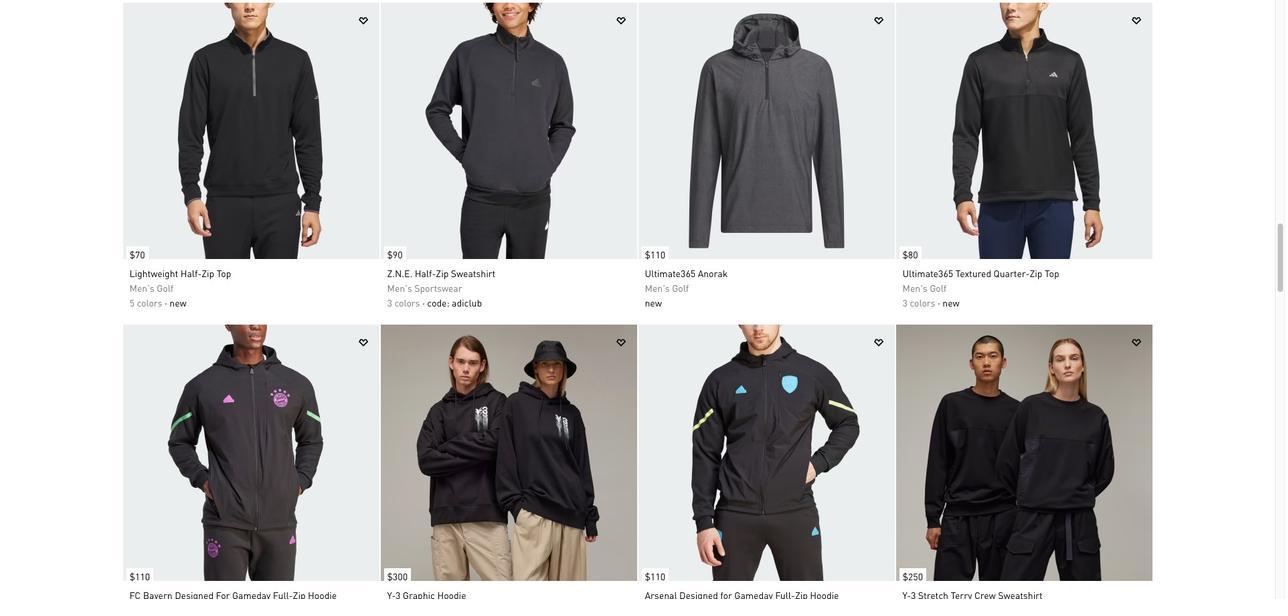Task type: describe. For each thing, give the bounding box(es) containing it.
3 inside ultimate365 textured quarter-zip top men's golf 3 colors · new
[[903, 297, 908, 309]]

$110 for men's lifestyle black arsenal designed for gameday full-zip hoodie image
[[645, 570, 666, 583]]

zip for sweatshirt
[[436, 267, 449, 279]]

z.n.e.
[[387, 267, 413, 279]]

$250 link
[[896, 562, 927, 585]]

$300
[[387, 570, 408, 583]]

adiclub
[[452, 297, 482, 309]]

$110 link for men's soccer black fc bayern designed for gameday full-zip hoodie 'image'
[[123, 562, 153, 585]]

sweatshirt
[[451, 267, 496, 279]]

y-3 black y-3 graphic hoodie image
[[381, 325, 637, 581]]

zip for top
[[202, 267, 214, 279]]

· for new
[[165, 297, 167, 309]]

$80
[[903, 248, 918, 260]]

textured
[[956, 267, 992, 279]]

ultimate365 for $110
[[645, 267, 696, 279]]

y-3 black y-3 stretch terry crew sweatshirt image
[[896, 325, 1153, 581]]

men's inside ultimate365 textured quarter-zip top men's golf 3 colors · new
[[903, 282, 928, 294]]

golf inside ultimate365 anorak men's golf new
[[672, 282, 689, 294]]

new inside ultimate365 textured quarter-zip top men's golf 3 colors · new
[[943, 297, 960, 309]]

lightweight half-zip top men's golf 5 colors · new
[[130, 267, 231, 309]]

men's inside z.n.e. half-zip sweatshirt men's sportswear 3 colors · code: adiclub
[[387, 282, 412, 294]]

code:
[[427, 297, 450, 309]]

men's inside ultimate365 anorak men's golf new
[[645, 282, 670, 294]]

$110 link for the men's golf black ultimate365 anorak image
[[638, 240, 669, 262]]

quarter-
[[994, 267, 1030, 279]]

half- for z.n.e.
[[415, 267, 436, 279]]

$110 for men's soccer black fc bayern designed for gameday full-zip hoodie 'image'
[[130, 570, 150, 583]]

z.n.e. half-zip sweatshirt men's sportswear 3 colors · code: adiclub
[[387, 267, 496, 309]]



Task type: locate. For each thing, give the bounding box(es) containing it.
1 new from the left
[[170, 297, 187, 309]]

3 inside z.n.e. half-zip sweatshirt men's sportswear 3 colors · code: adiclub
[[387, 297, 392, 309]]

zip inside lightweight half-zip top men's golf 5 colors · new
[[202, 267, 214, 279]]

2 golf from the left
[[672, 282, 689, 294]]

$70 link
[[123, 240, 148, 262]]

1 horizontal spatial new
[[645, 297, 662, 309]]

colors down z.n.e.
[[395, 297, 420, 309]]

2 zip from the left
[[436, 267, 449, 279]]

zip right the textured
[[1030, 267, 1043, 279]]

2 horizontal spatial colors
[[910, 297, 936, 309]]

2 new from the left
[[645, 297, 662, 309]]

0 horizontal spatial zip
[[202, 267, 214, 279]]

golf inside lightweight half-zip top men's golf 5 colors · new
[[157, 282, 174, 294]]

anorak
[[698, 267, 728, 279]]

2 · from the left
[[423, 297, 425, 309]]

zip inside z.n.e. half-zip sweatshirt men's sportswear 3 colors · code: adiclub
[[436, 267, 449, 279]]

ultimate365
[[645, 267, 696, 279], [903, 267, 954, 279]]

1 3 from the left
[[387, 297, 392, 309]]

colors inside ultimate365 textured quarter-zip top men's golf 3 colors · new
[[910, 297, 936, 309]]

0 horizontal spatial colors
[[137, 297, 162, 309]]

golf inside ultimate365 textured quarter-zip top men's golf 3 colors · new
[[930, 282, 947, 294]]

colors for golf
[[137, 297, 162, 309]]

· inside z.n.e. half-zip sweatshirt men's sportswear 3 colors · code: adiclub
[[423, 297, 425, 309]]

0 horizontal spatial ·
[[165, 297, 167, 309]]

3 golf from the left
[[930, 282, 947, 294]]

$70
[[130, 248, 145, 260]]

1 ultimate365 from the left
[[645, 267, 696, 279]]

1 colors from the left
[[137, 297, 162, 309]]

ultimate365 inside ultimate365 textured quarter-zip top men's golf 3 colors · new
[[903, 267, 954, 279]]

men's golf black ultimate365 anorak image
[[638, 3, 895, 259]]

1 horizontal spatial zip
[[436, 267, 449, 279]]

1 top from the left
[[217, 267, 231, 279]]

3 new from the left
[[943, 297, 960, 309]]

men's lifestyle black arsenal designed for gameday full-zip hoodie image
[[638, 325, 895, 581]]

men's sportswear black z.n.e. half-zip sweatshirt image
[[381, 3, 637, 259]]

3 zip from the left
[[1030, 267, 1043, 279]]

zip up sportswear
[[436, 267, 449, 279]]

1 men's from the left
[[130, 282, 154, 294]]

colors inside lightweight half-zip top men's golf 5 colors · new
[[137, 297, 162, 309]]

half- for lightweight
[[181, 267, 202, 279]]

colors down $80
[[910, 297, 936, 309]]

half-
[[181, 267, 202, 279], [415, 267, 436, 279]]

$110 link
[[638, 240, 669, 262], [123, 562, 153, 585], [638, 562, 669, 585]]

2 horizontal spatial zip
[[1030, 267, 1043, 279]]

1 horizontal spatial 3
[[903, 297, 908, 309]]

2 men's from the left
[[387, 282, 412, 294]]

$250
[[903, 570, 923, 583]]

half- inside lightweight half-zip top men's golf 5 colors · new
[[181, 267, 202, 279]]

2 horizontal spatial ·
[[938, 297, 941, 309]]

golf
[[157, 282, 174, 294], [672, 282, 689, 294], [930, 282, 947, 294]]

new inside lightweight half-zip top men's golf 5 colors · new
[[170, 297, 187, 309]]

2 3 from the left
[[903, 297, 908, 309]]

men's soccer black fc bayern designed for gameday full-zip hoodie image
[[123, 325, 379, 581]]

3 down z.n.e.
[[387, 297, 392, 309]]

ultimate365 inside ultimate365 anorak men's golf new
[[645, 267, 696, 279]]

colors for sportswear
[[395, 297, 420, 309]]

0 horizontal spatial 3
[[387, 297, 392, 309]]

ultimate365 textured quarter-zip top men's golf 3 colors · new
[[903, 267, 1060, 309]]

top inside ultimate365 textured quarter-zip top men's golf 3 colors · new
[[1045, 267, 1060, 279]]

half- inside z.n.e. half-zip sweatshirt men's sportswear 3 colors · code: adiclub
[[415, 267, 436, 279]]

0 horizontal spatial half-
[[181, 267, 202, 279]]

zip inside ultimate365 textured quarter-zip top men's golf 3 colors · new
[[1030, 267, 1043, 279]]

3 down $80
[[903, 297, 908, 309]]

1 horizontal spatial ·
[[423, 297, 425, 309]]

1 horizontal spatial ultimate365
[[903, 267, 954, 279]]

· inside lightweight half-zip top men's golf 5 colors · new
[[165, 297, 167, 309]]

2 colors from the left
[[395, 297, 420, 309]]

half- up sportswear
[[415, 267, 436, 279]]

new
[[170, 297, 187, 309], [645, 297, 662, 309], [943, 297, 960, 309]]

1 horizontal spatial golf
[[672, 282, 689, 294]]

2 half- from the left
[[415, 267, 436, 279]]

colors
[[137, 297, 162, 309], [395, 297, 420, 309], [910, 297, 936, 309]]

1 half- from the left
[[181, 267, 202, 279]]

colors inside z.n.e. half-zip sweatshirt men's sportswear 3 colors · code: adiclub
[[395, 297, 420, 309]]

top
[[217, 267, 231, 279], [1045, 267, 1060, 279]]

zip
[[202, 267, 214, 279], [436, 267, 449, 279], [1030, 267, 1043, 279]]

$110 link for men's lifestyle black arsenal designed for gameday full-zip hoodie image
[[638, 562, 669, 585]]

1 horizontal spatial half-
[[415, 267, 436, 279]]

$300 link
[[381, 562, 411, 585]]

1 · from the left
[[165, 297, 167, 309]]

men's golf black ultimate365 textured quarter-zip top image
[[896, 3, 1153, 259]]

3 men's from the left
[[645, 282, 670, 294]]

0 horizontal spatial ultimate365
[[645, 267, 696, 279]]

$90 link
[[381, 240, 406, 262]]

2 horizontal spatial golf
[[930, 282, 947, 294]]

4 men's from the left
[[903, 282, 928, 294]]

top inside lightweight half-zip top men's golf 5 colors · new
[[217, 267, 231, 279]]

zip right lightweight at top left
[[202, 267, 214, 279]]

3 colors from the left
[[910, 297, 936, 309]]

1 golf from the left
[[157, 282, 174, 294]]

2 horizontal spatial new
[[943, 297, 960, 309]]

ultimate365 left anorak
[[645, 267, 696, 279]]

1 horizontal spatial colors
[[395, 297, 420, 309]]

lightweight
[[130, 267, 178, 279]]

$110
[[645, 248, 666, 260], [130, 570, 150, 583], [645, 570, 666, 583]]

· inside ultimate365 textured quarter-zip top men's golf 3 colors · new
[[938, 297, 941, 309]]

$80 link
[[896, 240, 922, 262]]

men's
[[130, 282, 154, 294], [387, 282, 412, 294], [645, 282, 670, 294], [903, 282, 928, 294]]

·
[[165, 297, 167, 309], [423, 297, 425, 309], [938, 297, 941, 309]]

5
[[130, 297, 135, 309]]

0 horizontal spatial golf
[[157, 282, 174, 294]]

3
[[387, 297, 392, 309], [903, 297, 908, 309]]

$90
[[387, 248, 403, 260]]

ultimate365 for $80
[[903, 267, 954, 279]]

new inside ultimate365 anorak men's golf new
[[645, 297, 662, 309]]

$110 for the men's golf black ultimate365 anorak image
[[645, 248, 666, 260]]

colors right 5
[[137, 297, 162, 309]]

ultimate365 anorak men's golf new
[[645, 267, 728, 309]]

· for code:
[[423, 297, 425, 309]]

3 · from the left
[[938, 297, 941, 309]]

men's golf black lightweight half-zip top image
[[123, 3, 379, 259]]

2 ultimate365 from the left
[[903, 267, 954, 279]]

1 zip from the left
[[202, 267, 214, 279]]

ultimate365 down $80
[[903, 267, 954, 279]]

half- right lightweight at top left
[[181, 267, 202, 279]]

0 horizontal spatial new
[[170, 297, 187, 309]]

sportswear
[[415, 282, 462, 294]]

1 horizontal spatial top
[[1045, 267, 1060, 279]]

men's inside lightweight half-zip top men's golf 5 colors · new
[[130, 282, 154, 294]]

2 top from the left
[[1045, 267, 1060, 279]]

0 horizontal spatial top
[[217, 267, 231, 279]]



Task type: vqa. For each thing, say whether or not it's contained in the screenshot.


